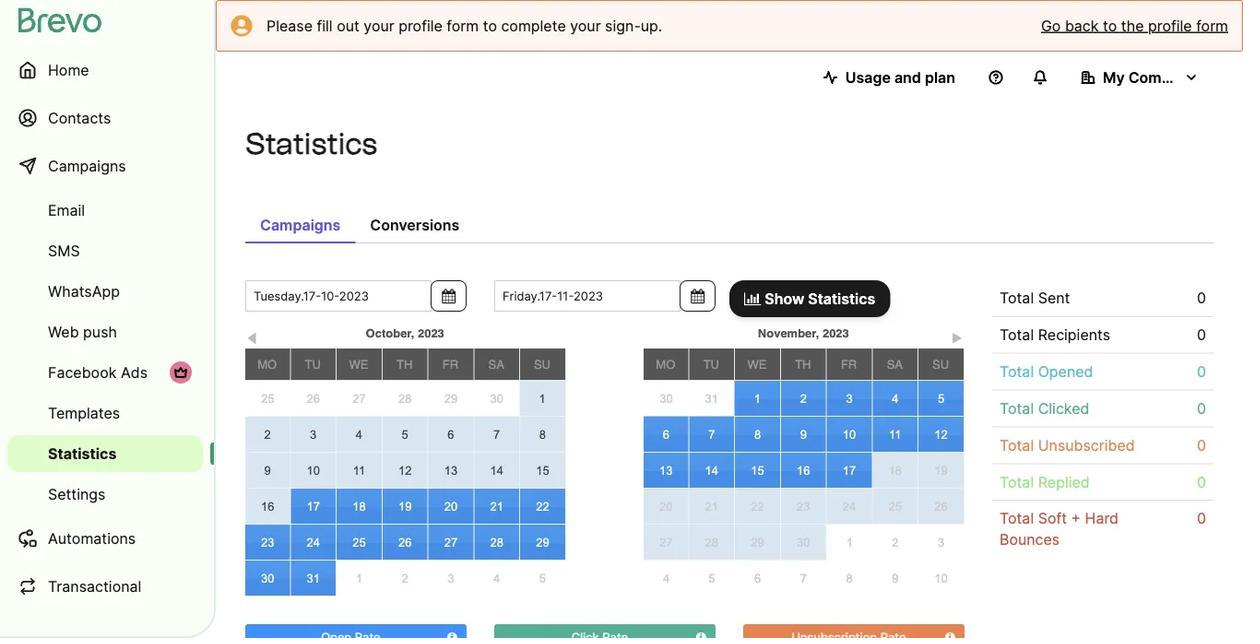 Task type: vqa. For each thing, say whether or not it's contained in the screenshot.
22 link
yes



Task type: describe. For each thing, give the bounding box(es) containing it.
1 21 from the left
[[490, 499, 504, 513]]

october,
[[366, 326, 414, 340]]

fr for october, 2023
[[443, 357, 459, 371]]

1 vertical spatial campaigns link
[[245, 207, 355, 243]]

22 for 1st 22 link from right
[[751, 499, 764, 513]]

1 horizontal spatial 7 link
[[689, 417, 734, 452]]

0 horizontal spatial 7
[[494, 427, 500, 441]]

whatsapp link
[[7, 273, 203, 310]]

2 horizontal spatial 25
[[889, 499, 902, 513]]

+
[[1071, 510, 1081, 528]]

total for total soft + hard bounces
[[1000, 510, 1034, 528]]

replied
[[1038, 473, 1090, 491]]

1 horizontal spatial 12 link
[[919, 417, 964, 452]]

november,
[[758, 326, 819, 340]]

2 horizontal spatial 29 link
[[735, 525, 780, 560]]

◀ link
[[245, 327, 259, 345]]

2 horizontal spatial 6 link
[[735, 561, 781, 596]]

show statistics
[[761, 290, 876, 308]]

0 horizontal spatial 8
[[539, 427, 546, 441]]

0 vertical spatial 25
[[261, 392, 275, 406]]

profile for the
[[1148, 17, 1192, 35]]

total for total opened
[[1000, 363, 1034, 381]]

1 horizontal spatial 7
[[709, 427, 715, 441]]

left___rvooi image
[[173, 365, 188, 380]]

go
[[1041, 17, 1061, 35]]

calendar image
[[442, 289, 456, 303]]

email
[[48, 201, 85, 219]]

we for october, 2023
[[349, 357, 368, 371]]

usage
[[845, 68, 891, 86]]

0 horizontal spatial 31 link
[[291, 561, 336, 596]]

1 vertical spatial 25 link
[[873, 489, 918, 524]]

1 horizontal spatial campaigns
[[260, 216, 341, 234]]

my company button
[[1066, 59, 1214, 96]]

transactional
[[48, 577, 141, 595]]

20 for second 20 link from left
[[660, 499, 673, 513]]

0 vertical spatial campaigns
[[48, 157, 126, 175]]

total for total unsubscribed
[[1000, 436, 1034, 454]]

2 15 from the left
[[751, 463, 764, 477]]

1 horizontal spatial 9 link
[[781, 417, 826, 452]]

1 horizontal spatial 29 link
[[520, 525, 565, 560]]

0 vertical spatial 11
[[889, 427, 902, 441]]

complete
[[501, 17, 566, 35]]

2 horizontal spatial 29
[[751, 535, 764, 549]]

su for 1
[[534, 357, 551, 371]]

2 13 from the left
[[660, 463, 673, 477]]

mo for 25
[[258, 357, 277, 371]]

0 horizontal spatial 27 link
[[336, 381, 382, 416]]

2 horizontal spatial 8
[[846, 571, 853, 585]]

0 vertical spatial 11 link
[[873, 417, 918, 452]]

november, 2023 ▶
[[758, 326, 963, 345]]

sa for 4
[[887, 357, 903, 371]]

info circle image
[[447, 631, 457, 638]]

soft
[[1038, 510, 1067, 528]]

1 14 link from the left
[[474, 453, 519, 488]]

web push
[[48, 323, 117, 341]]

total opened
[[1000, 363, 1093, 381]]

recipients
[[1038, 326, 1111, 344]]

1 horizontal spatial 24
[[843, 499, 856, 513]]

1 horizontal spatial statistics
[[245, 126, 377, 161]]

sms
[[48, 242, 80, 260]]

opened
[[1038, 363, 1093, 381]]

0 horizontal spatial 11
[[353, 463, 365, 477]]

settings
[[48, 485, 106, 503]]

1 horizontal spatial 16 link
[[781, 453, 826, 488]]

18 for bottommost "18" link
[[353, 499, 366, 513]]

2 horizontal spatial 6
[[754, 571, 761, 585]]

sa for 30
[[488, 357, 504, 371]]

2 21 from the left
[[705, 499, 719, 513]]

unsubscribed
[[1038, 436, 1135, 454]]

up.
[[641, 17, 662, 35]]

1 vertical spatial 18 link
[[337, 489, 382, 524]]

0 horizontal spatial 23
[[261, 535, 274, 549]]

1 vertical spatial 17 link
[[291, 489, 336, 524]]

hard
[[1085, 510, 1119, 528]]

back
[[1065, 17, 1099, 35]]

1 vertical spatial 16 link
[[245, 489, 290, 524]]

please fill out your profile form to complete your sign-up.
[[267, 17, 662, 35]]

14 for second 14 link
[[705, 463, 719, 477]]

templates link
[[7, 395, 203, 432]]

1 horizontal spatial 9
[[800, 427, 807, 441]]

1 to from the left
[[483, 17, 497, 35]]

0 vertical spatial 23 link
[[781, 489, 826, 524]]

▶
[[952, 332, 963, 345]]

automations link
[[7, 516, 203, 561]]

2 horizontal spatial 7
[[800, 571, 807, 585]]

2 horizontal spatial 10 link
[[918, 561, 964, 596]]

18 for "18" link to the right
[[889, 463, 902, 477]]

To text field
[[494, 280, 681, 312]]

0 for total recipients
[[1197, 326, 1206, 344]]

10 for the middle 10 link
[[843, 427, 856, 441]]

ads
[[121, 363, 148, 381]]

26 for 26 'link' to the top
[[307, 392, 320, 406]]

sms link
[[7, 232, 203, 269]]

2 horizontal spatial 7 link
[[781, 561, 827, 596]]

20 for second 20 link from right
[[444, 499, 458, 513]]

november, 2023 link
[[689, 322, 918, 344]]

2 horizontal spatial 27
[[660, 535, 673, 549]]

mo for 30
[[656, 357, 675, 371]]

2 20 link from the left
[[644, 489, 688, 524]]

0 horizontal spatial 7 link
[[474, 417, 519, 452]]

1 vertical spatial 9 link
[[245, 453, 290, 488]]

1 horizontal spatial 8
[[754, 427, 761, 441]]

1 horizontal spatial 18 link
[[873, 453, 918, 488]]

2 vertical spatial 9
[[892, 571, 899, 585]]

facebook
[[48, 363, 117, 381]]

0 horizontal spatial 28
[[398, 392, 412, 406]]

1 vertical spatial 17
[[307, 499, 320, 513]]

1 horizontal spatial 27 link
[[429, 525, 473, 560]]

0 vertical spatial 23
[[797, 499, 810, 513]]

2 horizontal spatial 8 link
[[827, 561, 872, 596]]

2 horizontal spatial 26 link
[[919, 489, 964, 524]]

facebook ads link
[[7, 354, 203, 391]]

0 horizontal spatial 6
[[448, 427, 454, 441]]

2 vertical spatial 9 link
[[872, 561, 918, 596]]

1 horizontal spatial 16
[[797, 463, 810, 477]]

go back to the profile form
[[1041, 17, 1229, 35]]

0 vertical spatial 24 link
[[827, 489, 872, 524]]

2 13 link from the left
[[644, 453, 688, 488]]

2 horizontal spatial 28 link
[[689, 525, 734, 560]]

whatsapp
[[48, 282, 120, 300]]

1 horizontal spatial 10 link
[[827, 417, 872, 452]]

facebook ads
[[48, 363, 148, 381]]

1 horizontal spatial 6 link
[[644, 417, 688, 452]]

1 horizontal spatial 27
[[444, 535, 458, 549]]

2 horizontal spatial 28
[[705, 535, 719, 549]]

▶ link
[[950, 327, 964, 345]]

0 horizontal spatial 28 link
[[382, 381, 428, 416]]

0 horizontal spatial statistics
[[48, 445, 117, 463]]

0 vertical spatial 26 link
[[290, 381, 336, 416]]

1 horizontal spatial 25 link
[[337, 525, 382, 560]]

1 horizontal spatial 6
[[663, 427, 670, 441]]

go back to the profile form link
[[1041, 15, 1229, 37]]

0 horizontal spatial 24 link
[[291, 525, 336, 560]]

0 horizontal spatial 9
[[264, 463, 271, 477]]

1 13 link from the left
[[429, 453, 473, 488]]

0 for total clicked
[[1197, 399, 1206, 417]]

usage and plan
[[845, 68, 956, 86]]

0 horizontal spatial 29 link
[[428, 381, 474, 416]]

my
[[1103, 68, 1125, 86]]

company
[[1129, 68, 1197, 86]]

total soft + hard bounces
[[1000, 510, 1119, 549]]

1 your from the left
[[364, 17, 394, 35]]

From text field
[[245, 280, 432, 312]]

◀
[[246, 332, 258, 345]]

1 15 link from the left
[[520, 453, 565, 488]]

1 horizontal spatial 28
[[490, 535, 504, 549]]

22 for 2nd 22 link from right
[[536, 499, 549, 513]]

conversions
[[370, 216, 460, 234]]

and
[[895, 68, 921, 86]]

0 for total replied
[[1197, 473, 1206, 491]]

total clicked
[[1000, 399, 1090, 417]]

0 horizontal spatial 25 link
[[245, 381, 290, 416]]

out
[[337, 17, 360, 35]]

please
[[267, 17, 313, 35]]

bounces
[[1000, 531, 1060, 549]]

plan
[[925, 68, 956, 86]]

total for total recipients
[[1000, 326, 1034, 344]]

email link
[[7, 192, 203, 229]]

0 horizontal spatial 29
[[444, 392, 458, 406]]

usage and plan button
[[809, 59, 970, 96]]

1 13 from the left
[[444, 463, 458, 477]]

0 horizontal spatial 19 link
[[383, 489, 428, 524]]

0 for total unsubscribed
[[1197, 436, 1206, 454]]

fr for november, 2023
[[841, 357, 857, 371]]

conversions link
[[355, 207, 474, 243]]

profile for your
[[399, 17, 443, 35]]

0 for total opened
[[1197, 363, 1206, 381]]

31 for leftmost 31 link
[[307, 571, 320, 585]]

2 horizontal spatial 27 link
[[644, 525, 688, 560]]

0 vertical spatial 19 link
[[919, 453, 964, 488]]



Task type: locate. For each thing, give the bounding box(es) containing it.
0 vertical spatial 18 link
[[873, 453, 918, 488]]

0 horizontal spatial 22
[[536, 499, 549, 513]]

2023 for november,
[[823, 326, 849, 340]]

2 14 from the left
[[705, 463, 719, 477]]

total up total clicked
[[1000, 363, 1034, 381]]

1 horizontal spatial 26 link
[[383, 525, 428, 560]]

12 for rightmost '12' 'link'
[[935, 427, 948, 441]]

th down october, 2023
[[397, 357, 413, 371]]

th for 2
[[795, 357, 811, 371]]

1 14 from the left
[[490, 463, 504, 477]]

1 vertical spatial 23 link
[[245, 525, 290, 560]]

web push link
[[7, 314, 203, 350]]

1 20 from the left
[[444, 499, 458, 513]]

0 vertical spatial 17 link
[[827, 453, 872, 488]]

1 22 from the left
[[536, 499, 549, 513]]

1 horizontal spatial 8 link
[[735, 417, 780, 452]]

2 22 link from the left
[[735, 489, 780, 524]]

29 link
[[428, 381, 474, 416], [520, 525, 565, 560], [735, 525, 780, 560]]

0 vertical spatial 10 link
[[827, 417, 872, 452]]

12
[[935, 427, 948, 441], [398, 463, 412, 477]]

form for the
[[1196, 17, 1229, 35]]

10 for left 10 link
[[307, 463, 320, 477]]

bar chart image
[[744, 291, 761, 306]]

31
[[705, 392, 719, 406], [307, 571, 320, 585]]

tu for 26
[[305, 357, 321, 371]]

1 horizontal spatial su
[[933, 357, 949, 371]]

6 total from the top
[[1000, 473, 1034, 491]]

21 link
[[474, 489, 519, 524], [689, 489, 734, 524]]

1 vertical spatial 31
[[307, 571, 320, 585]]

0 horizontal spatial 16
[[261, 499, 274, 513]]

5 total from the top
[[1000, 436, 1034, 454]]

0 horizontal spatial 17
[[307, 499, 320, 513]]

campaigns up 'email' link
[[48, 157, 126, 175]]

31 for 31 link to the right
[[705, 392, 719, 406]]

fr
[[443, 357, 459, 371], [841, 357, 857, 371]]

contacts
[[48, 109, 111, 127]]

1 horizontal spatial 13
[[660, 463, 673, 477]]

the
[[1121, 17, 1144, 35]]

0 horizontal spatial 8 link
[[520, 417, 565, 452]]

1 horizontal spatial 18
[[889, 463, 902, 477]]

0 vertical spatial 26
[[307, 392, 320, 406]]

calendar image
[[691, 289, 705, 303]]

0 horizontal spatial 10 link
[[291, 453, 336, 488]]

2 horizontal spatial 26
[[935, 499, 948, 513]]

13
[[444, 463, 458, 477], [660, 463, 673, 477]]

14
[[490, 463, 504, 477], [705, 463, 719, 477]]

2 vertical spatial 25
[[353, 535, 366, 549]]

1 horizontal spatial 12
[[935, 427, 948, 441]]

0 horizontal spatial 10
[[307, 463, 320, 477]]

total sent
[[1000, 289, 1070, 307]]

27
[[353, 392, 366, 406], [444, 535, 458, 549], [660, 535, 673, 549]]

campaigns link up 'email' link
[[7, 144, 203, 188]]

1 info circle image from the left
[[696, 631, 706, 638]]

your
[[364, 17, 394, 35], [570, 17, 601, 35]]

2 profile from the left
[[1148, 17, 1192, 35]]

7 0 from the top
[[1197, 510, 1206, 528]]

21
[[490, 499, 504, 513], [705, 499, 719, 513]]

fr down november, 2023 ▶ on the bottom of page
[[841, 357, 857, 371]]

home
[[48, 61, 89, 79]]

2 22 from the left
[[751, 499, 764, 513]]

7
[[494, 427, 500, 441], [709, 427, 715, 441], [800, 571, 807, 585]]

0 horizontal spatial sa
[[488, 357, 504, 371]]

6 0 from the top
[[1197, 473, 1206, 491]]

4 total from the top
[[1000, 399, 1034, 417]]

7 total from the top
[[1000, 510, 1034, 528]]

1 horizontal spatial 28 link
[[474, 525, 519, 560]]

16
[[797, 463, 810, 477], [261, 499, 274, 513]]

27 link
[[336, 381, 382, 416], [429, 525, 473, 560], [644, 525, 688, 560]]

2 sa from the left
[[887, 357, 903, 371]]

october, 2023 link
[[290, 322, 520, 344]]

su down november, 2023 ▶ on the bottom of page
[[933, 357, 949, 371]]

1 horizontal spatial 20
[[660, 499, 673, 513]]

2 20 from the left
[[660, 499, 673, 513]]

clicked
[[1038, 399, 1090, 417]]

3 link
[[827, 381, 872, 416], [291, 417, 336, 452], [918, 525, 964, 560], [428, 561, 474, 596]]

1 vertical spatial 11
[[353, 463, 365, 477]]

0 horizontal spatial th
[[397, 357, 413, 371]]

automations
[[48, 529, 136, 547]]

su down to text field at the top
[[534, 357, 551, 371]]

1 horizontal spatial form
[[1196, 17, 1229, 35]]

we for november, 2023
[[748, 357, 767, 371]]

0 horizontal spatial 21
[[490, 499, 504, 513]]

2 su from the left
[[933, 357, 949, 371]]

to left the at the top
[[1103, 17, 1117, 35]]

0 vertical spatial 24
[[843, 499, 856, 513]]

1 fr from the left
[[443, 357, 459, 371]]

5 0 from the top
[[1197, 436, 1206, 454]]

2023 inside november, 2023 ▶
[[823, 326, 849, 340]]

show
[[765, 290, 805, 308]]

1 horizontal spatial tu
[[703, 357, 719, 371]]

2 2023 from the left
[[823, 326, 849, 340]]

total
[[1000, 289, 1034, 307], [1000, 326, 1034, 344], [1000, 363, 1034, 381], [1000, 399, 1034, 417], [1000, 436, 1034, 454], [1000, 473, 1034, 491], [1000, 510, 1034, 528]]

2 vertical spatial statistics
[[48, 445, 117, 463]]

2 to from the left
[[1103, 17, 1117, 35]]

2023 down show statistics
[[823, 326, 849, 340]]

0 horizontal spatial 24
[[307, 535, 320, 549]]

0 for total sent
[[1197, 289, 1206, 307]]

23
[[797, 499, 810, 513], [261, 535, 274, 549]]

28
[[398, 392, 412, 406], [490, 535, 504, 549], [705, 535, 719, 549]]

profile
[[399, 17, 443, 35], [1148, 17, 1192, 35]]

1 horizontal spatial 19
[[935, 463, 948, 477]]

5
[[938, 392, 945, 405], [402, 427, 408, 441], [709, 571, 715, 585], [539, 572, 546, 585]]

24 link
[[827, 489, 872, 524], [291, 525, 336, 560]]

1 horizontal spatial 29
[[536, 535, 549, 549]]

0 vertical spatial 16
[[797, 463, 810, 477]]

0 vertical spatial 19
[[935, 463, 948, 477]]

2 fr from the left
[[841, 357, 857, 371]]

1 0 from the top
[[1197, 289, 1206, 307]]

tu down calendar icon at the top right
[[703, 357, 719, 371]]

fr down october, 2023
[[443, 357, 459, 371]]

16 link
[[781, 453, 826, 488], [245, 489, 290, 524]]

form left complete
[[447, 17, 479, 35]]

0 horizontal spatial 20
[[444, 499, 458, 513]]

12 link
[[919, 417, 964, 452], [383, 453, 428, 488]]

0 horizontal spatial 9 link
[[245, 453, 290, 488]]

sign-
[[605, 17, 641, 35]]

1 horizontal spatial campaigns link
[[245, 207, 355, 243]]

total unsubscribed
[[1000, 436, 1135, 454]]

to left complete
[[483, 17, 497, 35]]

10 for the right 10 link
[[935, 571, 948, 585]]

su for 5
[[933, 357, 949, 371]]

2 mo from the left
[[656, 357, 675, 371]]

total recipients
[[1000, 326, 1111, 344]]

we down october,
[[349, 357, 368, 371]]

8
[[539, 427, 546, 441], [754, 427, 761, 441], [846, 571, 853, 585]]

3 total from the top
[[1000, 363, 1034, 381]]

4 0 from the top
[[1197, 399, 1206, 417]]

2 info circle image from the left
[[945, 631, 956, 638]]

25 link
[[245, 381, 290, 416], [873, 489, 918, 524], [337, 525, 382, 560]]

0 horizontal spatial campaigns link
[[7, 144, 203, 188]]

0 horizontal spatial campaigns
[[48, 157, 126, 175]]

1 horizontal spatial 15 link
[[735, 453, 780, 488]]

fill
[[317, 17, 333, 35]]

campaigns link up from text box
[[245, 207, 355, 243]]

contacts link
[[7, 96, 203, 140]]

total up bounces
[[1000, 510, 1034, 528]]

total down total sent
[[1000, 326, 1034, 344]]

1 tu from the left
[[305, 357, 321, 371]]

2 0 from the top
[[1197, 326, 1206, 344]]

26 for the middle 26 'link'
[[398, 535, 412, 549]]

0 horizontal spatial 27
[[353, 392, 366, 406]]

1 vertical spatial 9
[[264, 463, 271, 477]]

1 sa from the left
[[488, 357, 504, 371]]

push
[[83, 323, 117, 341]]

1 20 link from the left
[[429, 489, 473, 524]]

0 vertical spatial 17
[[843, 463, 856, 477]]

2 your from the left
[[570, 17, 601, 35]]

th
[[397, 357, 413, 371], [795, 357, 811, 371]]

2 tu from the left
[[703, 357, 719, 371]]

1 link
[[520, 381, 565, 416], [735, 381, 780, 416], [827, 525, 872, 560], [337, 561, 382, 596]]

9 link
[[781, 417, 826, 452], [245, 453, 290, 488], [872, 561, 918, 596]]

info circle image
[[696, 631, 706, 638], [945, 631, 956, 638]]

total for total clicked
[[1000, 399, 1034, 417]]

0 vertical spatial 9
[[800, 427, 807, 441]]

31 link
[[689, 381, 735, 416], [291, 561, 336, 596]]

4
[[892, 392, 899, 405], [356, 427, 363, 441], [663, 571, 670, 585], [494, 572, 500, 585]]

1 horizontal spatial fr
[[841, 357, 857, 371]]

1 horizontal spatial 11 link
[[873, 417, 918, 452]]

26 link
[[290, 381, 336, 416], [919, 489, 964, 524], [383, 525, 428, 560]]

campaigns link
[[7, 144, 203, 188], [245, 207, 355, 243]]

statistics link
[[7, 435, 203, 472]]

2 horizontal spatial 25 link
[[873, 489, 918, 524]]

0 vertical spatial 25 link
[[245, 381, 290, 416]]

campaigns up from text box
[[260, 216, 341, 234]]

total inside total soft + hard bounces
[[1000, 510, 1034, 528]]

18
[[889, 463, 902, 477], [353, 499, 366, 513]]

1 profile from the left
[[399, 17, 443, 35]]

total for total sent
[[1000, 289, 1034, 307]]

7 link
[[474, 417, 519, 452], [689, 417, 734, 452], [781, 561, 827, 596]]

my company
[[1103, 68, 1197, 86]]

home link
[[7, 48, 203, 92]]

19 for the topmost 19 link
[[935, 463, 948, 477]]

templates
[[48, 404, 120, 422]]

form for your
[[447, 17, 479, 35]]

0 for total soft + hard bounces
[[1197, 510, 1206, 528]]

2 21 link from the left
[[689, 489, 734, 524]]

0 horizontal spatial your
[[364, 17, 394, 35]]

23 link
[[781, 489, 826, 524], [245, 525, 290, 560]]

2 15 link from the left
[[735, 453, 780, 488]]

web
[[48, 323, 79, 341]]

14 for first 14 link
[[490, 463, 504, 477]]

0 vertical spatial 12 link
[[919, 417, 964, 452]]

show statistics button
[[730, 280, 890, 317]]

2 vertical spatial 25 link
[[337, 525, 382, 560]]

25
[[261, 392, 275, 406], [889, 499, 902, 513], [353, 535, 366, 549]]

1 form from the left
[[447, 17, 479, 35]]

24
[[843, 499, 856, 513], [307, 535, 320, 549]]

8 link
[[520, 417, 565, 452], [735, 417, 780, 452], [827, 561, 872, 596]]

form up company
[[1196, 17, 1229, 35]]

th down november, 2023 link
[[795, 357, 811, 371]]

2 total from the top
[[1000, 326, 1034, 344]]

22
[[536, 499, 549, 513], [751, 499, 764, 513]]

1 vertical spatial 12 link
[[383, 453, 428, 488]]

2 14 link from the left
[[689, 453, 734, 488]]

19 link
[[919, 453, 964, 488], [383, 489, 428, 524]]

2
[[800, 392, 807, 405], [264, 427, 271, 441], [892, 536, 899, 549], [402, 572, 408, 585]]

1 total from the top
[[1000, 289, 1034, 307]]

15 link
[[520, 453, 565, 488], [735, 453, 780, 488]]

profile right the at the top
[[1148, 17, 1192, 35]]

6
[[448, 427, 454, 441], [663, 427, 670, 441], [754, 571, 761, 585]]

0 horizontal spatial 6 link
[[429, 417, 473, 452]]

1 horizontal spatial 14
[[705, 463, 719, 477]]

1 vertical spatial 25
[[889, 499, 902, 513]]

19 for 19 link to the left
[[398, 499, 412, 513]]

total left sent
[[1000, 289, 1034, 307]]

1 22 link from the left
[[520, 489, 565, 524]]

11 link
[[873, 417, 918, 452], [337, 453, 382, 488]]

1 vertical spatial 26 link
[[919, 489, 964, 524]]

your left sign-
[[570, 17, 601, 35]]

0 horizontal spatial tu
[[305, 357, 321, 371]]

0 horizontal spatial 25
[[261, 392, 275, 406]]

17
[[843, 463, 856, 477], [307, 499, 320, 513]]

1 15 from the left
[[536, 463, 549, 477]]

9
[[800, 427, 807, 441], [264, 463, 271, 477], [892, 571, 899, 585]]

1 horizontal spatial mo
[[656, 357, 675, 371]]

2 th from the left
[[795, 357, 811, 371]]

statistics inside button
[[808, 290, 876, 308]]

1 we from the left
[[349, 357, 368, 371]]

18 link
[[873, 453, 918, 488], [337, 489, 382, 524]]

1 vertical spatial 24
[[307, 535, 320, 549]]

0 horizontal spatial 22 link
[[520, 489, 565, 524]]

1 horizontal spatial sa
[[887, 357, 903, 371]]

tu for 31
[[703, 357, 719, 371]]

th for 28
[[397, 357, 413, 371]]

2023 down calendar image on the left top of page
[[418, 326, 444, 340]]

your right out
[[364, 17, 394, 35]]

2 we from the left
[[748, 357, 767, 371]]

1 horizontal spatial 31 link
[[689, 381, 735, 416]]

total replied
[[1000, 473, 1090, 491]]

tu down from text box
[[305, 357, 321, 371]]

1 horizontal spatial 21
[[705, 499, 719, 513]]

0 horizontal spatial 11 link
[[337, 453, 382, 488]]

total left replied at the right
[[1000, 473, 1034, 491]]

to
[[483, 17, 497, 35], [1103, 17, 1117, 35]]

1 horizontal spatial we
[[748, 357, 767, 371]]

2 vertical spatial 10 link
[[918, 561, 964, 596]]

1 2023 from the left
[[418, 326, 444, 340]]

statistics
[[245, 126, 377, 161], [808, 290, 876, 308], [48, 445, 117, 463]]

total down total clicked
[[1000, 436, 1034, 454]]

we down november,
[[748, 357, 767, 371]]

26 for 26 'link' to the right
[[935, 499, 948, 513]]

2 form from the left
[[1196, 17, 1229, 35]]

sent
[[1038, 289, 1070, 307]]

october, 2023
[[366, 326, 444, 340]]

1 vertical spatial 19
[[398, 499, 412, 513]]

2023 for october,
[[418, 326, 444, 340]]

2 vertical spatial 10
[[935, 571, 948, 585]]

0 horizontal spatial we
[[349, 357, 368, 371]]

1 21 link from the left
[[474, 489, 519, 524]]

1 horizontal spatial 21 link
[[689, 489, 734, 524]]

total left clicked
[[1000, 399, 1034, 417]]

12 for bottom '12' 'link'
[[398, 463, 412, 477]]

total for total replied
[[1000, 473, 1034, 491]]

su
[[534, 357, 551, 371], [933, 357, 949, 371]]

transactional link
[[7, 564, 203, 609]]

profile right out
[[399, 17, 443, 35]]

1 mo from the left
[[258, 357, 277, 371]]

settings link
[[7, 476, 203, 513]]

1 su from the left
[[534, 357, 551, 371]]

1 th from the left
[[397, 357, 413, 371]]

2 vertical spatial 26
[[398, 535, 412, 549]]

3 0 from the top
[[1197, 363, 1206, 381]]

0 horizontal spatial 15 link
[[520, 453, 565, 488]]



